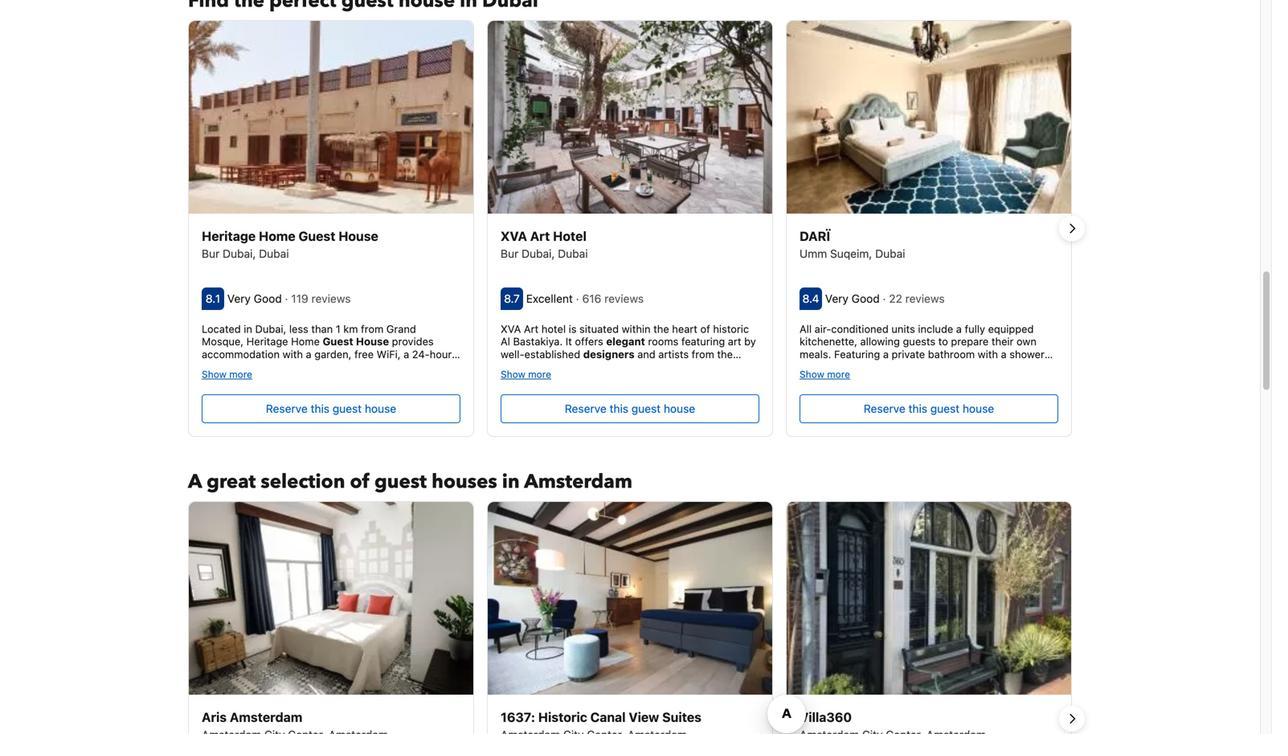 Task type: locate. For each thing, give the bounding box(es) containing it.
km right 1
[[343, 323, 358, 335]]

featuring
[[681, 336, 725, 348]]

show more inside darï section
[[800, 369, 850, 380]]

show inside the heritage home guest house section
[[202, 369, 227, 380]]

good left "22"
[[852, 292, 880, 305]]

dubai, down hotel at the top of page
[[522, 247, 555, 260]]

house inside section
[[365, 402, 396, 415]]

0 vertical spatial property types region
[[175, 20, 1085, 437]]

reviews inside darï section
[[906, 292, 945, 305]]

free down the guest house
[[354, 348, 374, 360]]

0 vertical spatial rooms
[[648, 336, 679, 348]]

1 horizontal spatial rooms
[[943, 373, 974, 385]]

equipped inside all air-conditioned units include a fully equipped kitchenette, allowing guests to prepare their own meals. featuring a private bathroom with a shower and free toiletries, units at the
[[988, 323, 1034, 335]]

good for suqeim,
[[852, 292, 880, 305]]

show more inside xva art hotel 'section'
[[501, 369, 551, 380]]

art inside xva art hotel is situated within the heart of historic al bastakiya. it offers
[[524, 323, 539, 335]]

0 horizontal spatial bur
[[202, 247, 220, 260]]

2 property types region from the top
[[175, 501, 1085, 735]]

rooms inside also boast free wifi, while certain rooms come with a balcony. at the
[[943, 373, 974, 385]]

umm
[[800, 247, 827, 260]]

heritage inside located in dubai, less than 1 km from grand mosque, heritage home
[[246, 336, 288, 348]]

0 horizontal spatial reserve
[[266, 402, 308, 415]]

rooms up every
[[943, 373, 974, 385]]

equipped up "their" on the right of page
[[988, 323, 1034, 335]]

3 reserve this guest house link from the left
[[800, 394, 1058, 423]]

1 this from the left
[[311, 402, 330, 415]]

1 horizontal spatial reviews
[[605, 292, 644, 305]]

bur up 8.7
[[501, 247, 519, 260]]

bur inside heritage home guest house bur dubai, dubai
[[202, 247, 220, 260]]

0 vertical spatial wifi,
[[377, 348, 401, 360]]

a up the day
[[306, 348, 312, 360]]

dubai down hotel at the top of page
[[558, 247, 588, 260]]

xva inside xva art hotel bur dubai, dubai
[[501, 229, 527, 244]]

this for suqeim,
[[909, 402, 928, 415]]

more inside darï section
[[827, 369, 850, 380]]

wifi,
[[377, 348, 401, 360], [852, 373, 876, 385]]

houses
[[432, 469, 497, 495]]

heritage
[[202, 229, 256, 244], [246, 336, 288, 348]]

than
[[311, 323, 333, 335]]

reserve this guest house link for guest
[[202, 394, 461, 423]]

0 vertical spatial km
[[343, 323, 358, 335]]

1
[[336, 323, 341, 335]]

1 horizontal spatial show more button
[[501, 368, 551, 380]]

0 horizontal spatial rooms
[[648, 336, 679, 348]]

and artists from the region, including zayan ghandour and numa. free wifi is available.
[[501, 348, 744, 385]]

the up free
[[717, 348, 733, 360]]

2 horizontal spatial this
[[909, 402, 928, 415]]

and down artists
[[668, 361, 686, 373]]

3 reviews from the left
[[906, 292, 945, 305]]

darï section
[[786, 20, 1072, 437]]

1 rated very good element from the left
[[227, 292, 285, 305]]

show more
[[202, 369, 252, 380], [501, 369, 551, 380], [800, 369, 850, 380]]

certain
[[907, 373, 941, 385]]

0 vertical spatial heritage
[[202, 229, 256, 244]]

dubai inside xva art hotel bur dubai, dubai
[[558, 247, 588, 260]]

0 vertical spatial guest
[[299, 229, 335, 244]]

1 horizontal spatial very
[[825, 292, 849, 305]]

art up "bastakiya."
[[524, 323, 539, 335]]

0 horizontal spatial amsterdam
[[230, 710, 303, 725]]

dubai up 8.1 very good 119 reviews
[[259, 247, 289, 260]]

wifi, up 'this' at left
[[377, 348, 401, 360]]

art left hotel at the top of page
[[530, 229, 550, 244]]

3 this from the left
[[909, 402, 928, 415]]

show up balcony.
[[800, 369, 824, 380]]

22
[[889, 292, 902, 305]]

guest down ,
[[931, 402, 960, 415]]

more inside the heritage home guest house section
[[229, 369, 252, 380]]

1 property types region from the top
[[175, 20, 1085, 437]]

xva left hotel at the top of page
[[501, 229, 527, 244]]

this inside darï section
[[909, 402, 928, 415]]

2 horizontal spatial show more button
[[800, 368, 850, 380]]

the inside all air-conditioned units include a fully equipped kitchenette, allowing guests to prepare their own meals. featuring a private bathroom with a shower and free toiletries, units at the
[[930, 361, 946, 373]]

day
[[298, 361, 315, 373]]

a down also
[[1030, 373, 1035, 385]]

and right linen
[[870, 398, 888, 410]]

1 more from the left
[[229, 369, 252, 380]]

2 reserve this guest house link from the left
[[501, 394, 759, 423]]

from inside located in dubai, less than 1 km from grand mosque, heritage home
[[361, 323, 384, 335]]

24-
[[412, 348, 430, 360]]

guest down 1
[[323, 336, 353, 348]]

rated very good element inside the heritage home guest house section
[[227, 292, 285, 305]]

show more button up trade
[[202, 368, 252, 380]]

0 horizontal spatial very
[[227, 292, 251, 305]]

rooms
[[648, 336, 679, 348], [943, 373, 974, 385]]

0 vertical spatial house
[[339, 229, 378, 244]]

guest inside xva art hotel 'section'
[[632, 402, 661, 415]]

situated
[[580, 323, 619, 335]]

reserve for guest
[[266, 402, 308, 415]]

rooms featuring art by well-established
[[501, 336, 756, 360]]

1 good from the left
[[254, 292, 282, 305]]

the up linen
[[856, 386, 872, 398]]

km inside located in dubai, less than 1 km from grand mosque, heritage home
[[343, 323, 358, 335]]

heritage home guest house bur dubai, dubai
[[202, 229, 378, 260]]

0 horizontal spatial show more button
[[202, 368, 252, 380]]

with down "their" on the right of page
[[978, 348, 998, 360]]

2 horizontal spatial show more
[[800, 369, 850, 380]]

very inside darï section
[[825, 292, 849, 305]]

a down allowing
[[883, 348, 889, 360]]

equipped down also
[[1006, 386, 1052, 398]]

show more button inside xva art hotel 'section'
[[501, 368, 551, 380]]

more down established
[[528, 369, 551, 380]]

home down less
[[291, 336, 320, 348]]

rated very good element for home
[[227, 292, 285, 305]]

show more button for home
[[202, 368, 252, 380]]

more up at
[[827, 369, 850, 380]]

artists
[[658, 348, 689, 360]]

1 horizontal spatial reserve this guest house
[[565, 402, 695, 415]]

reserve this guest house down and artists from the region, including zayan ghandour and numa. free wifi is available.
[[565, 402, 695, 415]]

kitchenette,
[[800, 336, 858, 348]]

heritage inside heritage home guest house bur dubai, dubai
[[202, 229, 256, 244]]

house down numa.
[[664, 402, 695, 415]]

with
[[283, 348, 303, 360], [978, 348, 998, 360], [1007, 373, 1027, 385], [800, 398, 820, 410]]

house up from 119 reviews element
[[339, 229, 378, 244]]

reserve this guest house link down certain
[[800, 394, 1058, 423]]

1 show more button from the left
[[202, 368, 252, 380]]

is inside , every unit is equipped with bed linen and towels.
[[995, 386, 1003, 398]]

1 show from the left
[[202, 369, 227, 380]]

guest inside darï section
[[931, 402, 960, 415]]

free
[[723, 361, 744, 373]]

reserve this guest house link for hotel
[[501, 394, 759, 423]]

0 horizontal spatial show more
[[202, 369, 252, 380]]

0 horizontal spatial wifi,
[[377, 348, 401, 360]]

free inside all air-conditioned units include a fully equipped kitchenette, allowing guests to prepare their own meals. featuring a private bathroom with a shower and free toiletries, units at the
[[821, 361, 840, 373]]

1637: historic canal view suites section
[[487, 501, 773, 735]]

house down walk
[[365, 402, 396, 415]]

house
[[339, 229, 378, 244], [356, 336, 389, 348]]

2 good from the left
[[852, 292, 880, 305]]

reviews inside xva art hotel 'section'
[[605, 292, 644, 305]]

more up 'centre'
[[229, 369, 252, 380]]

xva
[[501, 229, 527, 244], [501, 323, 521, 335]]

in up accommodation
[[244, 323, 252, 335]]

next image
[[1062, 219, 1082, 238]]

8.1 very good 119 reviews
[[206, 292, 354, 305]]

from inside and artists from the region, including zayan ghandour and numa. free wifi is available.
[[692, 348, 714, 360]]

0 horizontal spatial in
[[244, 323, 252, 335]]

xva up al at the left of page
[[501, 323, 521, 335]]

2 horizontal spatial house
[[963, 402, 994, 415]]

2 horizontal spatial reserve this guest house link
[[800, 394, 1058, 423]]

with inside all air-conditioned units include a fully equipped kitchenette, allowing guests to prepare their own meals. featuring a private bathroom with a shower and free toiletries, units at the
[[978, 348, 998, 360]]

reserve this guest house inside darï section
[[864, 402, 994, 415]]

dubai, inside xva art hotel bur dubai, dubai
[[522, 247, 555, 260]]

show for home
[[202, 369, 227, 380]]

1 reviews from the left
[[311, 292, 351, 305]]

well-
[[501, 348, 524, 360]]

from up the guest house
[[361, 323, 384, 335]]

from 119 reviews element
[[285, 292, 354, 305]]

1 very from the left
[[227, 292, 251, 305]]

property types region containing aris amsterdam
[[175, 501, 1085, 735]]

reserve this guest house
[[266, 402, 396, 415], [565, 402, 695, 415], [864, 402, 994, 415]]

0 horizontal spatial reserve this guest house link
[[202, 394, 461, 423]]

0 vertical spatial of
[[700, 323, 710, 335]]

rated very good element
[[227, 292, 285, 305], [825, 292, 883, 305]]

mall.
[[395, 386, 418, 398]]

prepare
[[951, 336, 989, 348]]

2 this from the left
[[610, 402, 629, 415]]

conditioned
[[831, 323, 889, 335]]

free
[[354, 348, 374, 360], [821, 361, 840, 373], [830, 373, 849, 385]]

dubai right 'suqeim,'
[[875, 247, 905, 260]]

1 bur from the left
[[202, 247, 220, 260]]

more for home
[[229, 369, 252, 380]]

2 house from the left
[[664, 402, 695, 415]]

rooms up artists
[[648, 336, 679, 348]]

dubai, up scored 8.1 element
[[223, 247, 256, 260]]

free up at
[[830, 373, 849, 385]]

very right scored 8.1 element
[[227, 292, 251, 305]]

0 vertical spatial home
[[259, 229, 296, 244]]

good inside darï section
[[852, 292, 880, 305]]

1 horizontal spatial wifi,
[[852, 373, 876, 385]]

1 vertical spatial in
[[502, 469, 520, 495]]

2 horizontal spatial show
[[800, 369, 824, 380]]

0 vertical spatial in
[[244, 323, 252, 335]]

show more button down well-
[[501, 368, 551, 380]]

home up 8.1 very good 119 reviews
[[259, 229, 296, 244]]

is down come
[[995, 386, 1003, 398]]

1 horizontal spatial bur
[[501, 247, 519, 260]]

reserve this guest house link down 7.7 on the left bottom of page
[[202, 394, 461, 423]]

featuring
[[834, 348, 880, 360]]

dubai,
[[223, 247, 256, 260], [522, 247, 555, 260], [255, 323, 286, 335]]

the inside xva art hotel is situated within the heart of historic al bastakiya. it offers
[[654, 323, 669, 335]]

2 horizontal spatial reviews
[[906, 292, 945, 305]]

reserve this guest house link
[[202, 394, 461, 423], [501, 394, 759, 423], [800, 394, 1058, 423]]

0 vertical spatial equipped
[[988, 323, 1034, 335]]

is left located
[[268, 373, 276, 385]]

3 more from the left
[[827, 369, 850, 380]]

1 vertical spatial xva
[[501, 323, 521, 335]]

guest
[[333, 402, 362, 415], [632, 402, 661, 415], [931, 402, 960, 415], [375, 469, 427, 495]]

2 horizontal spatial reserve this guest house
[[864, 402, 994, 415]]

1 vertical spatial amsterdam
[[230, 710, 303, 725]]

xva art hotel bur dubai, dubai
[[501, 229, 588, 260]]

heritage up accommodation
[[246, 336, 288, 348]]

1 reserve this guest house from the left
[[266, 402, 396, 415]]

1 horizontal spatial reserve
[[565, 402, 607, 415]]

is down region,
[[525, 373, 533, 385]]

property types region containing heritage home guest house
[[175, 20, 1085, 437]]

house for suqeim,
[[963, 402, 994, 415]]

show up trade
[[202, 369, 227, 380]]

2 horizontal spatial reserve
[[864, 402, 906, 415]]

scored 8.1 element
[[202, 288, 224, 310]]

1 horizontal spatial more
[[528, 369, 551, 380]]

established
[[524, 348, 580, 360]]

show more button inside the heritage home guest house section
[[202, 368, 252, 380]]

and up boast
[[800, 361, 818, 373]]

show more button up balcony.
[[800, 368, 850, 380]]

from 22 reviews element
[[883, 292, 948, 305]]

2 horizontal spatial more
[[827, 369, 850, 380]]

historic
[[538, 710, 587, 725]]

show
[[202, 369, 227, 380], [501, 369, 526, 380], [800, 369, 824, 380]]

show inside darï section
[[800, 369, 824, 380]]

from
[[361, 323, 384, 335], [692, 348, 714, 360], [352, 373, 374, 385], [321, 386, 343, 398]]

more inside xva art hotel 'section'
[[528, 369, 551, 380]]

guest down ghandour
[[632, 402, 661, 415]]

reserve inside xva art hotel 'section'
[[565, 402, 607, 415]]

villa360 image
[[787, 502, 1071, 695]]

rated very good element up conditioned
[[825, 292, 883, 305]]

3 reserve this guest house from the left
[[864, 402, 994, 415]]

house inside xva art hotel 'section'
[[664, 402, 695, 415]]

suites
[[662, 710, 702, 725]]

house inside darï section
[[963, 402, 994, 415]]

scored 8.4 element
[[800, 288, 822, 310]]

reserve this guest house inside the heritage home guest house section
[[266, 402, 396, 415]]

reserve down while
[[864, 402, 906, 415]]

1 horizontal spatial good
[[852, 292, 880, 305]]

xva for hotel
[[501, 229, 527, 244]]

2 bur from the left
[[501, 247, 519, 260]]

0 horizontal spatial of
[[350, 469, 370, 495]]

10
[[289, 386, 300, 398]]

guest down city
[[333, 402, 362, 415]]

free down meals.
[[821, 361, 840, 373]]

show down well-
[[501, 369, 526, 380]]

3 reserve from the left
[[864, 402, 906, 415]]

1 horizontal spatial show
[[501, 369, 526, 380]]

in inside located in dubai, less than 1 km from grand mosque, heritage home
[[244, 323, 252, 335]]

aris
[[202, 710, 227, 725]]

heritage up 8.1
[[202, 229, 256, 244]]

1 horizontal spatial of
[[700, 323, 710, 335]]

1 horizontal spatial reserve this guest house link
[[501, 394, 759, 423]]

the right the at
[[930, 361, 946, 373]]

good left "119"
[[254, 292, 282, 305]]

of right selection on the left of the page
[[350, 469, 370, 495]]

this for guest
[[311, 402, 330, 415]]

1 horizontal spatial show more
[[501, 369, 551, 380]]

xva inside xva art hotel is situated within the heart of historic al bastakiya. it offers
[[501, 323, 521, 335]]

show more up trade
[[202, 369, 252, 380]]

linen
[[844, 398, 868, 410]]

reserve this guest house down city
[[266, 402, 396, 415]]

by
[[744, 336, 756, 348]]

a down "their" on the right of page
[[1001, 348, 1007, 360]]

1 reserve this guest house link from the left
[[202, 394, 461, 423]]

units down private
[[891, 361, 915, 373]]

0 vertical spatial art
[[530, 229, 550, 244]]

2 reserve this guest house from the left
[[565, 402, 695, 415]]

also
[[1015, 361, 1035, 373]]

with inside the 'provides accommodation with a garden, free wifi, a 24-hour front desk, and full-day security. this sustainable is located 7.7 km from dubai world trade centre and 10 km from city walk mall. the features family rooms.'
[[283, 348, 303, 360]]

reserve down the available.
[[565, 402, 607, 415]]

and
[[638, 348, 656, 360], [257, 361, 275, 373], [668, 361, 686, 373], [800, 361, 818, 373], [268, 386, 286, 398], [870, 398, 888, 410]]

3 house from the left
[[963, 402, 994, 415]]

1 house from the left
[[365, 402, 396, 415]]

guest inside heritage home guest house bur dubai, dubai
[[299, 229, 335, 244]]

1 vertical spatial guest
[[323, 336, 353, 348]]

reserve this guest house inside xva art hotel 'section'
[[565, 402, 695, 415]]

this down also boast free wifi, while certain rooms come with a balcony. at the
[[909, 402, 928, 415]]

show more for umm
[[800, 369, 850, 380]]

dubai inside the 'provides accommodation with a garden, free wifi, a 24-hour front desk, and full-day security. this sustainable is located 7.7 km from dubai world trade centre and 10 km from city walk mall. the features family rooms.'
[[377, 373, 405, 385]]

0 horizontal spatial good
[[254, 292, 282, 305]]

the left heart
[[654, 323, 669, 335]]

0 horizontal spatial this
[[311, 402, 330, 415]]

home
[[259, 229, 296, 244], [291, 336, 320, 348]]

in right houses
[[502, 469, 520, 495]]

1 vertical spatial km
[[334, 373, 349, 385]]

show more up balcony.
[[800, 369, 850, 380]]

0 horizontal spatial show
[[202, 369, 227, 380]]

2 show more button from the left
[[501, 368, 551, 380]]

a down provides
[[404, 348, 409, 360]]

house down unit
[[963, 402, 994, 415]]

historic
[[713, 323, 749, 335]]

xva art hotel section
[[487, 20, 773, 437]]

3 show more button from the left
[[800, 368, 850, 380]]

zayan
[[584, 361, 614, 373]]

equipped
[[988, 323, 1034, 335], [1006, 386, 1052, 398]]

the
[[654, 323, 669, 335], [717, 348, 733, 360], [930, 361, 946, 373], [856, 386, 872, 398]]

units up guests
[[892, 323, 915, 335]]

from down featuring
[[692, 348, 714, 360]]

front
[[202, 361, 225, 373]]

reserve this guest house down ,
[[864, 402, 994, 415]]

km right 10
[[303, 386, 318, 398]]

dubai inside darï umm suqeim, dubai
[[875, 247, 905, 260]]

dubai, left less
[[255, 323, 286, 335]]

reviews inside the heritage home guest house section
[[311, 292, 351, 305]]

the
[[420, 386, 439, 398]]

located
[[202, 323, 241, 335]]

villa360 link
[[800, 708, 1058, 727]]

dubai inside heritage home guest house bur dubai, dubai
[[259, 247, 289, 260]]

2 rated very good element from the left
[[825, 292, 883, 305]]

1 show more from the left
[[202, 369, 252, 380]]

darï
[[800, 229, 830, 244]]

the inside and artists from the region, including zayan ghandour and numa. free wifi is available.
[[717, 348, 733, 360]]

guest for suqeim,
[[931, 402, 960, 415]]

is up it at the top of the page
[[569, 323, 577, 335]]

1 horizontal spatial in
[[502, 469, 520, 495]]

with down also
[[1007, 373, 1027, 385]]

show more button for umm
[[800, 368, 850, 380]]

good inside the heritage home guest house section
[[254, 292, 282, 305]]

reviews for umm
[[906, 292, 945, 305]]

reserve inside darï section
[[864, 402, 906, 415]]

616
[[582, 292, 601, 305]]

1 vertical spatial home
[[291, 336, 320, 348]]

more for art
[[528, 369, 551, 380]]

reserve this guest house for guest
[[266, 402, 396, 415]]

2 very from the left
[[825, 292, 849, 305]]

1 vertical spatial equipped
[[1006, 386, 1052, 398]]

good
[[254, 292, 282, 305], [852, 292, 880, 305]]

reserve
[[266, 402, 308, 415], [565, 402, 607, 415], [864, 402, 906, 415]]

1 horizontal spatial amsterdam
[[524, 469, 633, 495]]

km down security. at the left of page
[[334, 373, 349, 385]]

2 reserve from the left
[[565, 402, 607, 415]]

guest inside the heritage home guest house section
[[333, 402, 362, 415]]

house up 'this' at left
[[356, 336, 389, 348]]

1 vertical spatial art
[[524, 323, 539, 335]]

this
[[362, 361, 383, 373]]

1 vertical spatial wifi,
[[852, 373, 876, 385]]

1 reserve from the left
[[266, 402, 308, 415]]

amsterdam
[[524, 469, 633, 495], [230, 710, 303, 725]]

1 horizontal spatial this
[[610, 402, 629, 415]]

0 horizontal spatial reserve this guest house
[[266, 402, 396, 415]]

2 reviews from the left
[[605, 292, 644, 305]]

0 horizontal spatial more
[[229, 369, 252, 380]]

km
[[343, 323, 358, 335], [334, 373, 349, 385], [303, 386, 318, 398]]

show more button inside darï section
[[800, 368, 850, 380]]

unit
[[974, 386, 992, 398]]

0 horizontal spatial reviews
[[311, 292, 351, 305]]

of up featuring
[[700, 323, 710, 335]]

show more inside the heritage home guest house section
[[202, 369, 252, 380]]

house inside heritage home guest house bur dubai, dubai
[[339, 229, 378, 244]]

reviews up 1
[[311, 292, 351, 305]]

property types region
[[175, 20, 1085, 437], [175, 501, 1085, 735]]

1 xva from the top
[[501, 229, 527, 244]]

this inside xva art hotel 'section'
[[610, 402, 629, 415]]

3 show from the left
[[800, 369, 824, 380]]

0 horizontal spatial house
[[365, 402, 396, 415]]

2 show from the left
[[501, 369, 526, 380]]

this for hotel
[[610, 402, 629, 415]]

art
[[728, 336, 741, 348]]

8.4
[[803, 292, 819, 305]]

1 vertical spatial property types region
[[175, 501, 1085, 735]]

this inside the heritage home guest house section
[[311, 402, 330, 415]]

show inside xva art hotel 'section'
[[501, 369, 526, 380]]

1 vertical spatial rooms
[[943, 373, 974, 385]]

0 vertical spatial amsterdam
[[524, 469, 633, 495]]

view
[[629, 710, 659, 725]]

2 show more from the left
[[501, 369, 551, 380]]

reserve this guest house link for suqeim,
[[800, 394, 1058, 423]]

1 vertical spatial heritage
[[246, 336, 288, 348]]

equipped inside , every unit is equipped with bed linen and towels.
[[1006, 386, 1052, 398]]

with up full-
[[283, 348, 303, 360]]

villa360 section
[[786, 501, 1072, 735]]

art inside xva art hotel bur dubai, dubai
[[530, 229, 550, 244]]

this down 7.7 on the left bottom of page
[[311, 402, 330, 415]]

allowing
[[860, 336, 900, 348]]

home inside heritage home guest house bur dubai, dubai
[[259, 229, 296, 244]]

guest for guest
[[333, 402, 362, 415]]

of inside xva art hotel is situated within the heart of historic al bastakiya. it offers
[[700, 323, 710, 335]]

1 horizontal spatial rated very good element
[[825, 292, 883, 305]]

wifi, down toiletries,
[[852, 373, 876, 385]]

bathroom
[[928, 348, 975, 360]]

reserve down 10
[[266, 402, 308, 415]]

guest up from 119 reviews element
[[299, 229, 335, 244]]

reviews right "616"
[[605, 292, 644, 305]]

0 vertical spatial xva
[[501, 229, 527, 244]]

villa360
[[800, 710, 852, 725]]

2 xva from the top
[[501, 323, 521, 335]]

free inside also boast free wifi, while certain rooms come with a balcony. at the
[[830, 373, 849, 385]]

this down and artists from the region, including zayan ghandour and numa. free wifi is available.
[[610, 402, 629, 415]]

reserve inside the heritage home guest house section
[[266, 402, 308, 415]]

fully
[[965, 323, 985, 335]]

0 horizontal spatial rated very good element
[[227, 292, 285, 305]]

1 horizontal spatial house
[[664, 402, 695, 415]]

3 show more from the left
[[800, 369, 850, 380]]

a left 'fully'
[[956, 323, 962, 335]]

show more down well-
[[501, 369, 551, 380]]

very inside the heritage home guest house section
[[227, 292, 251, 305]]

and up ghandour
[[638, 348, 656, 360]]

including
[[537, 361, 581, 373]]

2 more from the left
[[528, 369, 551, 380]]

bur inside xva art hotel bur dubai, dubai
[[501, 247, 519, 260]]

heritage home guest house link
[[202, 227, 461, 246]]



Task type: vqa. For each thing, say whether or not it's contained in the screenshot.
Homewood Suites by Hilton Palm Desert
no



Task type: describe. For each thing, give the bounding box(es) containing it.
rated excellent element
[[526, 292, 576, 305]]

reviews for home
[[311, 292, 351, 305]]

good for guest
[[254, 292, 282, 305]]

hotel
[[553, 229, 587, 244]]

8.7 excellent 616 reviews
[[504, 292, 647, 305]]

toiletries,
[[843, 361, 888, 373]]

show for art
[[501, 369, 526, 380]]

features
[[268, 398, 308, 410]]

amsterdam inside aris amsterdam link
[[230, 710, 303, 725]]

show more for home
[[202, 369, 252, 380]]

from up city
[[352, 373, 374, 385]]

and left full-
[[257, 361, 275, 373]]

xva art hotel image
[[488, 21, 772, 214]]

reserve this guest house for hotel
[[565, 402, 695, 415]]

the inside also boast free wifi, while certain rooms come with a balcony. at the
[[856, 386, 872, 398]]

world
[[408, 373, 437, 385]]

with inside , every unit is equipped with bed linen and towels.
[[800, 398, 820, 410]]

reserve for hotel
[[565, 402, 607, 415]]

all air-conditioned units include a fully equipped kitchenette, allowing guests to prepare their own meals. featuring a private bathroom with a shower and free toiletries, units at the
[[800, 323, 1045, 373]]

meals.
[[800, 348, 831, 360]]

and up features
[[268, 386, 286, 398]]

darï image
[[787, 21, 1071, 214]]

8.4 very good 22 reviews
[[803, 292, 948, 305]]

rooms inside rooms featuring art by well-established
[[648, 336, 679, 348]]

house for guest
[[365, 402, 396, 415]]

wifi, inside the 'provides accommodation with a garden, free wifi, a 24-hour front desk, and full-day security. this sustainable is located 7.7 km from dubai world trade centre and 10 km from city walk mall. the features family rooms.'
[[377, 348, 401, 360]]

less
[[289, 323, 308, 335]]

show more for art
[[501, 369, 551, 380]]

private
[[892, 348, 925, 360]]

hotel
[[542, 323, 566, 335]]

offers
[[575, 336, 603, 348]]

their
[[992, 336, 1014, 348]]

located
[[279, 373, 315, 385]]

heart
[[672, 323, 698, 335]]

art for hotel
[[524, 323, 539, 335]]

provides accommodation with a garden, free wifi, a 24-hour front desk, and full-day security. this sustainable is located 7.7 km from dubai world trade centre and 10 km from city walk mall. the features family rooms.
[[202, 336, 452, 410]]

grand
[[386, 323, 416, 335]]

selection
[[261, 469, 345, 495]]

come
[[977, 373, 1004, 385]]

al
[[501, 336, 510, 348]]

home inside located in dubai, less than 1 km from grand mosque, heritage home
[[291, 336, 320, 348]]

great
[[207, 469, 256, 495]]

guests
[[903, 336, 936, 348]]

to
[[938, 336, 948, 348]]

reserve this guest house for suqeim,
[[864, 402, 994, 415]]

heritage home guest house image
[[189, 21, 473, 214]]

art for hotel
[[530, 229, 550, 244]]

also boast free wifi, while certain rooms come with a balcony. at the
[[800, 361, 1035, 398]]

designers
[[583, 348, 635, 360]]

free inside the 'provides accommodation with a garden, free wifi, a 24-hour front desk, and full-day security. this sustainable is located 7.7 km from dubai world trade centre and 10 km from city walk mall. the features family rooms.'
[[354, 348, 374, 360]]

aris amsterdam section
[[188, 501, 474, 735]]

2 vertical spatial km
[[303, 386, 318, 398]]

a
[[188, 469, 202, 495]]

aris amsterdam link
[[202, 708, 461, 727]]

heritage home guest house section
[[188, 20, 474, 437]]

while
[[879, 373, 904, 385]]

guest left houses
[[375, 469, 427, 495]]

show for umm
[[800, 369, 824, 380]]

1 vertical spatial units
[[891, 361, 915, 373]]

at
[[843, 386, 853, 398]]

within
[[622, 323, 651, 335]]

1 vertical spatial of
[[350, 469, 370, 495]]

more for umm
[[827, 369, 850, 380]]

is inside xva art hotel is situated within the heart of historic al bastakiya. it offers
[[569, 323, 577, 335]]

very for umm
[[825, 292, 849, 305]]

xva art hotel link
[[501, 227, 759, 246]]

own
[[1017, 336, 1037, 348]]

with inside also boast free wifi, while certain rooms come with a balcony. at the
[[1007, 373, 1027, 385]]

garden,
[[314, 348, 352, 360]]

1637: historic canal view suites image
[[488, 502, 772, 695]]

walk
[[368, 386, 392, 398]]

is inside and artists from the region, including zayan ghandour and numa. free wifi is available.
[[525, 373, 533, 385]]

house for hotel
[[664, 402, 695, 415]]

is inside the 'provides accommodation with a garden, free wifi, a 24-hour front desk, and full-day security. this sustainable is located 7.7 km from dubai world trade centre and 10 km from city walk mall. the features family rooms.'
[[268, 373, 276, 385]]

elegant
[[606, 336, 645, 348]]

aris amsterdam image
[[189, 502, 473, 695]]

available.
[[535, 373, 581, 385]]

mosque,
[[202, 336, 244, 348]]

guest house
[[323, 336, 389, 348]]

numa.
[[689, 361, 720, 373]]

hour
[[430, 348, 452, 360]]

8.1
[[206, 292, 220, 305]]

, every unit is equipped with bed linen and towels.
[[800, 386, 1052, 410]]

from 616 reviews element
[[576, 292, 647, 305]]

darï umm suqeim, dubai
[[800, 229, 905, 260]]

include
[[918, 323, 953, 335]]

provides
[[392, 336, 434, 348]]

7.7
[[318, 373, 331, 385]]

region,
[[501, 361, 534, 373]]

,
[[938, 386, 941, 398]]

dubai, inside located in dubai, less than 1 km from grand mosque, heritage home
[[255, 323, 286, 335]]

scored 8.7 element
[[501, 288, 523, 310]]

city
[[346, 386, 365, 398]]

from up family
[[321, 386, 343, 398]]

a great selection of guest houses in amsterdam
[[188, 469, 633, 495]]

and inside all air-conditioned units include a fully equipped kitchenette, allowing guests to prepare their own meals. featuring a private bathroom with a shower and free toiletries, units at the
[[800, 361, 818, 373]]

air-
[[815, 323, 831, 335]]

reserve for suqeim,
[[864, 402, 906, 415]]

guest for hotel
[[632, 402, 661, 415]]

bastakiya.
[[513, 336, 563, 348]]

xva art hotel is situated within the heart of historic al bastakiya. it offers
[[501, 323, 749, 348]]

towels.
[[891, 398, 926, 410]]

at
[[918, 361, 927, 373]]

wifi, inside also boast free wifi, while certain rooms come with a balcony. at the
[[852, 373, 876, 385]]

very for home
[[227, 292, 251, 305]]

ghandour
[[617, 361, 665, 373]]

dubai, inside heritage home guest house bur dubai, dubai
[[223, 247, 256, 260]]

next image
[[1062, 710, 1082, 729]]

centre
[[232, 386, 265, 398]]

show more button for art
[[501, 368, 551, 380]]

accommodation
[[202, 348, 280, 360]]

8.7
[[504, 292, 520, 305]]

balcony.
[[800, 386, 840, 398]]

rated very good element for umm
[[825, 292, 883, 305]]

security.
[[318, 361, 359, 373]]

xva for hotel
[[501, 323, 521, 335]]

bed
[[823, 398, 842, 410]]

a inside also boast free wifi, while certain rooms come with a balcony. at the
[[1030, 373, 1035, 385]]

0 vertical spatial units
[[892, 323, 915, 335]]

1 vertical spatial house
[[356, 336, 389, 348]]

located in dubai, less than 1 km from grand mosque, heritage home
[[202, 323, 416, 348]]

1637:
[[501, 710, 535, 725]]

and inside , every unit is equipped with bed linen and towels.
[[870, 398, 888, 410]]



